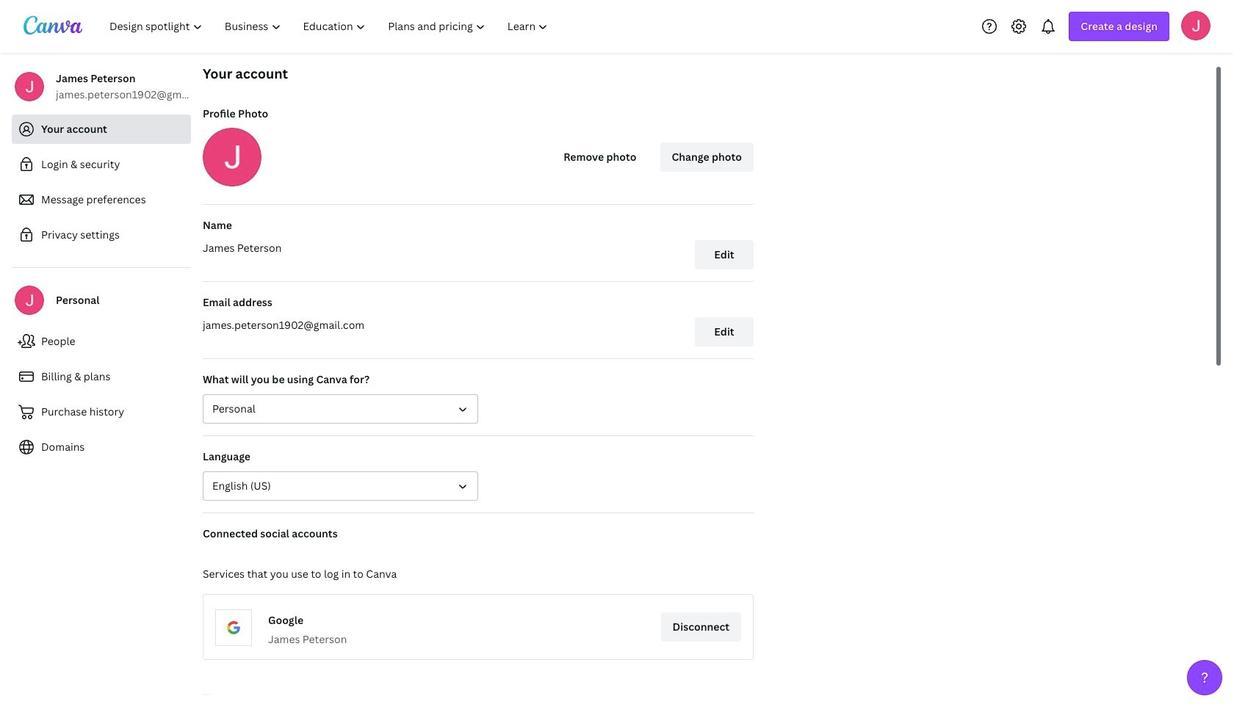 Task type: describe. For each thing, give the bounding box(es) containing it.
Language: English (US) button
[[203, 472, 478, 501]]

top level navigation element
[[100, 12, 561, 41]]

james peterson image
[[1182, 11, 1211, 40]]



Task type: vqa. For each thing, say whether or not it's contained in the screenshot.
Top Level Navigation element
yes



Task type: locate. For each thing, give the bounding box(es) containing it.
None button
[[203, 395, 478, 424]]



